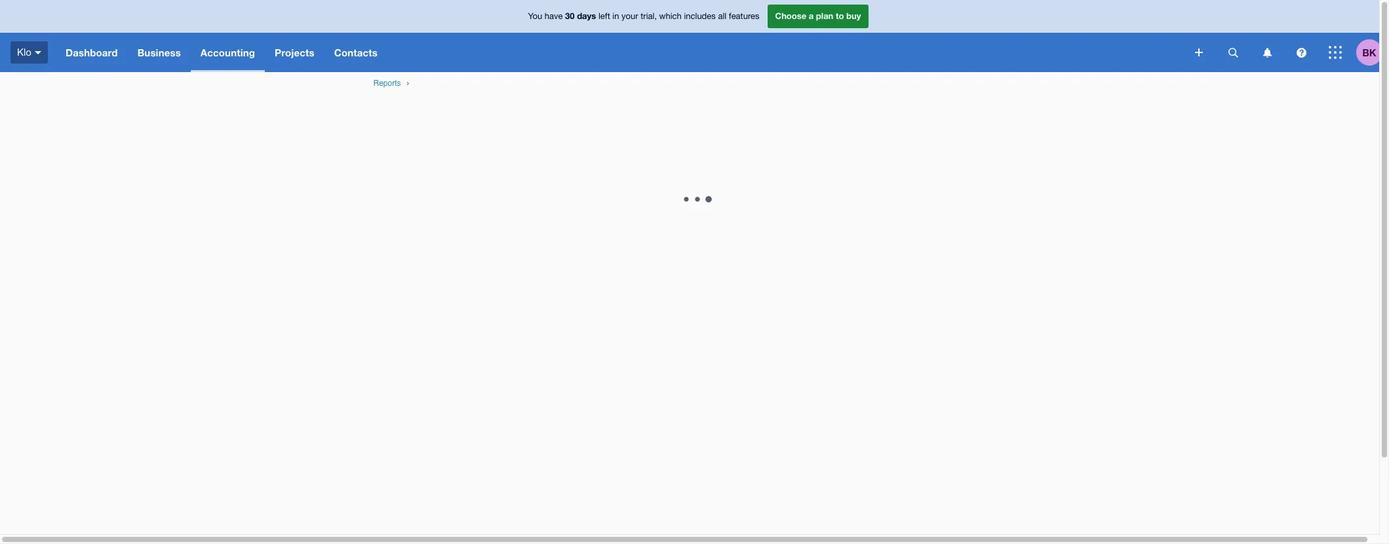 Task type: locate. For each thing, give the bounding box(es) containing it.
you have 30 days left in your trial, which includes all features
[[528, 11, 759, 21]]

reports link
[[373, 79, 401, 88]]

1 horizontal spatial svg image
[[1329, 46, 1342, 59]]

navigation inside banner
[[56, 33, 1186, 72]]

svg image
[[1329, 46, 1342, 59], [1296, 48, 1306, 57]]

0 horizontal spatial svg image
[[1296, 48, 1306, 57]]

navigation containing dashboard
[[56, 33, 1186, 72]]

klo button
[[0, 33, 56, 72]]

choose a plan to buy
[[775, 11, 861, 21]]

in
[[612, 11, 619, 21]]

banner
[[0, 0, 1389, 72]]

features
[[729, 11, 759, 21]]

you
[[528, 11, 542, 21]]

trial,
[[641, 11, 657, 21]]

svg image
[[1228, 48, 1238, 57], [1263, 48, 1271, 57], [1195, 49, 1203, 56], [35, 51, 41, 54]]

projects button
[[265, 33, 324, 72]]

navigation
[[56, 33, 1186, 72]]

business
[[137, 47, 181, 58]]

banner containing bk
[[0, 0, 1389, 72]]

contacts button
[[324, 33, 387, 72]]

your
[[621, 11, 638, 21]]

bk button
[[1356, 33, 1389, 72]]

bk
[[1362, 46, 1376, 58]]

svg image inside klo popup button
[[35, 51, 41, 54]]

klo
[[17, 46, 31, 58]]

accounting
[[201, 47, 255, 58]]



Task type: describe. For each thing, give the bounding box(es) containing it.
reports
[[373, 79, 401, 88]]

accounting button
[[191, 33, 265, 72]]

dashboard link
[[56, 33, 128, 72]]

left
[[598, 11, 610, 21]]

includes
[[684, 11, 716, 21]]

days
[[577, 11, 596, 21]]

business button
[[128, 33, 191, 72]]

plan
[[816, 11, 833, 21]]

a
[[809, 11, 814, 21]]

30
[[565, 11, 575, 21]]

buy
[[846, 11, 861, 21]]

projects
[[275, 47, 314, 58]]

all
[[718, 11, 726, 21]]

to
[[836, 11, 844, 21]]

which
[[659, 11, 682, 21]]

have
[[545, 11, 563, 21]]

contacts
[[334, 47, 378, 58]]

choose
[[775, 11, 806, 21]]

initial report loader progress bar
[[8, 140, 1389, 258]]

dashboard
[[66, 47, 118, 58]]



Task type: vqa. For each thing, say whether or not it's contained in the screenshot.
ageing
no



